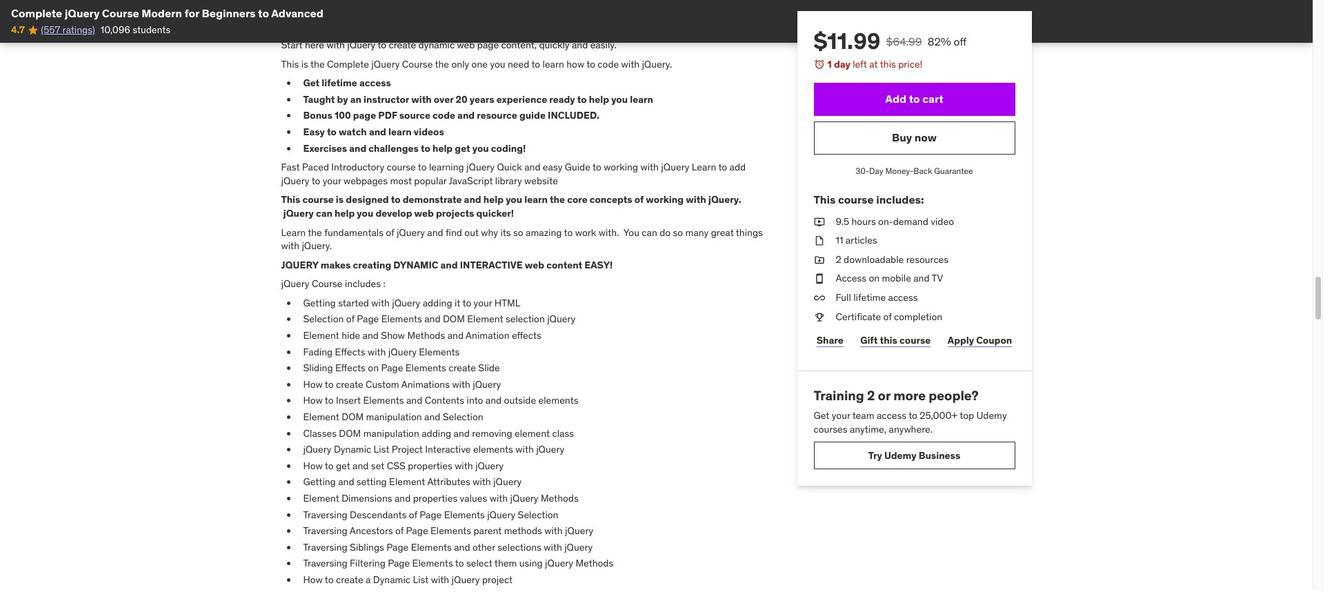 Task type: vqa. For each thing, say whether or not it's contained in the screenshot.
Personal
no



Task type: describe. For each thing, give the bounding box(es) containing it.
write
[[524, 20, 545, 32]]

1 horizontal spatial by
[[377, 20, 388, 32]]

ratings)
[[63, 24, 95, 36]]

and down dynamic
[[425, 313, 441, 325]]

page down started
[[357, 313, 379, 325]]

page down attributes
[[420, 508, 442, 521]]

show
[[381, 329, 405, 342]]

great
[[711, 226, 734, 239]]

videos
[[414, 126, 444, 138]]

help up quicker!
[[484, 194, 504, 206]]

and right the into
[[486, 394, 502, 407]]

start
[[281, 39, 303, 51]]

course up hours at the right of the page
[[839, 193, 874, 207]]

2 downloadable resources
[[836, 253, 949, 266]]

to left select
[[455, 557, 464, 570]]

content,
[[501, 39, 537, 51]]

explaining
[[446, 20, 490, 32]]

included
[[373, 1, 410, 13]]

0 vertical spatial web
[[457, 39, 475, 51]]

create up insert
[[336, 378, 363, 391]]

share
[[817, 334, 844, 346]]

jquery
[[281, 259, 319, 271]]

coupon
[[977, 334, 1013, 346]]

help down videos
[[433, 142, 453, 154]]

anytime,
[[850, 423, 887, 435]]

1 vertical spatial learn
[[281, 226, 306, 239]]

0 horizontal spatial elements
[[473, 443, 514, 456]]

people?
[[929, 387, 979, 404]]

0 horizontal spatial course
[[102, 6, 139, 20]]

and down find
[[441, 259, 458, 271]]

9.5 hours on-demand video
[[836, 215, 955, 228]]

resource
[[477, 109, 518, 122]]

custom
[[366, 378, 399, 391]]

to inside training 2 or more people? get your team access to 25,000+ top udemy courses anytime, anywhere.
[[909, 409, 918, 422]]

to left write
[[512, 20, 521, 32]]

2 getting from the top
[[303, 476, 336, 488]]

100
[[335, 109, 351, 122]]

buy now button
[[814, 121, 1016, 154]]

1 vertical spatial properties
[[413, 492, 458, 505]]

removing
[[472, 427, 513, 439]]

1 horizontal spatial lifetime
[[854, 291, 886, 304]]

and up interactive
[[454, 427, 470, 439]]

10,096
[[101, 24, 130, 36]]

element left dimensions at left bottom
[[303, 492, 339, 505]]

fading
[[303, 346, 333, 358]]

hide
[[342, 329, 360, 342]]

many
[[686, 226, 709, 239]]

core
[[568, 194, 588, 206]]

1 horizontal spatial get
[[455, 142, 471, 154]]

using
[[520, 557, 543, 570]]

1 horizontal spatial list
[[413, 574, 429, 586]]

gift
[[861, 334, 878, 346]]

1 this from the top
[[881, 58, 897, 70]]

page right the siblings
[[387, 541, 409, 553]]

this inside "link"
[[880, 334, 898, 346]]

1 vertical spatial get
[[336, 460, 350, 472]]

filtering
[[350, 557, 386, 570]]

to left advanced
[[258, 6, 269, 20]]

element up animation
[[467, 313, 504, 325]]

1 vertical spatial web
[[415, 207, 434, 219]]

to left work
[[564, 226, 573, 239]]

effects
[[512, 329, 542, 342]]

this course includes:
[[814, 193, 925, 207]]

source
[[281, 20, 312, 32]]

included.
[[548, 109, 600, 122]]

1 vertical spatial page
[[353, 109, 376, 122]]

access inside training 2 or more people? get your team access to 25,000+ top udemy courses anytime, anywhere.
[[877, 409, 907, 422]]

1 horizontal spatial how
[[567, 58, 585, 70]]

the left 'core'
[[550, 194, 565, 206]]

2 step from the left
[[390, 20, 409, 32]]

you right one
[[490, 58, 506, 70]]

descendants
[[350, 508, 407, 521]]

xsmall image for 2
[[814, 253, 825, 267]]

includes
[[345, 278, 381, 290]]

css
[[387, 460, 406, 472]]

1 horizontal spatial learn
[[692, 161, 717, 173]]

of down descendants
[[396, 525, 404, 537]]

to left add
[[719, 161, 728, 173]]

2 vertical spatial web
[[525, 259, 545, 271]]

1 vertical spatial adding
[[422, 427, 452, 439]]

(557
[[41, 24, 60, 36]]

add to cart
[[886, 92, 944, 106]]

course up most
[[387, 161, 416, 173]]

0 vertical spatial methods
[[408, 329, 445, 342]]

amazing
[[526, 226, 562, 239]]

of down "full lifetime access"
[[884, 310, 892, 323]]

0 vertical spatial adding
[[423, 297, 453, 309]]

1 vertical spatial methods
[[541, 492, 579, 505]]

11
[[836, 234, 844, 247]]

1 so from the left
[[514, 226, 524, 239]]

and up website
[[525, 161, 541, 173]]

course down paced
[[303, 194, 334, 206]]

on-
[[879, 215, 894, 228]]

element down css
[[389, 476, 425, 488]]

try udemy business link
[[814, 442, 1016, 469]]

create down lessons
[[389, 39, 416, 51]]

and left find
[[428, 226, 444, 239]]

ready
[[550, 93, 575, 105]]

1 vertical spatial can
[[642, 226, 658, 239]]

most
[[390, 174, 412, 187]]

and down downloadable
[[338, 20, 354, 32]]

here
[[305, 39, 324, 51]]

money-
[[886, 165, 914, 176]]

to inside button
[[910, 92, 921, 106]]

create left the a
[[336, 574, 363, 586]]

out
[[465, 226, 479, 239]]

access inside 'downloadable guide included source code and step by step lessons explaining how to write jquery code. start here with jquery to create dynamic web page content, quickly and easily. this is the complete jquery course the only one you need to learn how to code with jquery. get lifetime access taught by an instructor with over 20 years experience ready to help you learn bonus 100 page pdf source code and resource guide included. easy to watch and learn videos exercises and challenges to help get you coding! fast paced introductory course to learning jquery quick and easy guide to working with jquery learn to add jquery to your webpages most popular javascript library website this course is designed to demonstrate and help you learn the core concepts of working with jquery. jquery can help you develop web projects quicker! learn the fundamentals of jquery and find out why its so amazing to work with.  you can do so many great things with jquery. jquery makes creating dynamic and interactive web content easy! jquery course includes : getting started with jquery adding it to your html selection of page elements and dom element selection jquery element hide and show methods and animation effects fading effects with jquery elements sliding effects on page elements create slide how to create custom animations with jquery how to insert elements and contents into and outside elements element dom manipulation and selection classes dom manipulation adding and removing element class jquery dynamic list project interactive elements with jquery how to get and set css properties with jquery getting and setting element attributes with jquery element dimensions and properties values with jquery methods traversing descendants of page elements jquery selection traversing ancestors of page elements parent methods with jquery traversing siblings page elements and other selections with jquery traversing filtering page elements to select them using jquery methods how to create a dynamic list with jquery project'
[[360, 77, 391, 89]]

:
[[383, 278, 386, 290]]

of up hide
[[346, 313, 355, 325]]

20
[[456, 93, 468, 105]]

0 horizontal spatial by
[[337, 93, 348, 105]]

course inside "link"
[[900, 334, 931, 346]]

left
[[853, 58, 868, 70]]

easy
[[543, 161, 563, 173]]

demand
[[894, 215, 929, 228]]

students
[[133, 24, 171, 36]]

buy
[[893, 130, 913, 144]]

selections
[[498, 541, 542, 553]]

3 how from the top
[[303, 460, 323, 472]]

1 vertical spatial access
[[889, 291, 919, 304]]

at
[[870, 58, 878, 70]]

1 vertical spatial code
[[598, 58, 619, 70]]

and left animation
[[448, 329, 464, 342]]

0 horizontal spatial list
[[374, 443, 390, 456]]

one
[[472, 58, 488, 70]]

or
[[878, 387, 891, 404]]

creating
[[353, 259, 392, 271]]

1 horizontal spatial page
[[478, 39, 499, 51]]

1
[[828, 58, 832, 70]]

1 vertical spatial is
[[336, 194, 344, 206]]

and left "tv"
[[914, 272, 930, 285]]

buy now
[[893, 130, 937, 144]]

and down watch
[[349, 142, 367, 154]]

to up popular
[[418, 161, 427, 173]]

includes:
[[877, 193, 925, 207]]

2 vertical spatial dom
[[339, 427, 361, 439]]

you down easily.
[[612, 93, 628, 105]]

you down designed
[[357, 207, 374, 219]]

find
[[446, 226, 462, 239]]

pdf source
[[378, 109, 431, 122]]

1 vertical spatial dom
[[342, 411, 364, 423]]

of down develop
[[386, 226, 395, 239]]

create left slide at the left bottom of the page
[[449, 362, 476, 374]]

2 how from the top
[[303, 394, 323, 407]]

to down easily.
[[587, 58, 596, 70]]

1 effects from the top
[[335, 346, 366, 358]]

easy
[[303, 126, 325, 138]]

concepts
[[590, 194, 633, 206]]

its
[[501, 226, 511, 239]]

and right hide
[[363, 329, 379, 342]]

the left only
[[435, 58, 449, 70]]

1 getting from the top
[[303, 297, 336, 309]]

the down the here
[[311, 58, 325, 70]]

day
[[834, 58, 851, 70]]

top
[[960, 409, 975, 422]]

to up develop
[[391, 194, 401, 206]]

full
[[836, 291, 852, 304]]

of right concepts
[[635, 194, 644, 206]]

content
[[547, 259, 583, 271]]

you down library
[[506, 194, 523, 206]]

1 vertical spatial udemy
[[885, 449, 917, 462]]

bonus
[[303, 109, 333, 122]]

0 vertical spatial can
[[316, 207, 333, 219]]

popular
[[414, 174, 447, 187]]

dynamic
[[394, 259, 439, 271]]

to down paced
[[312, 174, 321, 187]]

1 horizontal spatial code
[[433, 109, 456, 122]]

attributes
[[428, 476, 471, 488]]

1 horizontal spatial guide
[[565, 161, 591, 173]]

1 horizontal spatial jquery.
[[642, 58, 673, 70]]

complete inside 'downloadable guide included source code and step by step lessons explaining how to write jquery code. start here with jquery to create dynamic web page content, quickly and easily. this is the complete jquery course the only one you need to learn how to code with jquery. get lifetime access taught by an instructor with over 20 years experience ready to help you learn bonus 100 page pdf source code and resource guide included. easy to watch and learn videos exercises and challenges to help get you coding! fast paced introductory course to learning jquery quick and easy guide to working with jquery learn to add jquery to your webpages most popular javascript library website this course is designed to demonstrate and help you learn the core concepts of working with jquery. jquery can help you develop web projects quicker! learn the fundamentals of jquery and find out why its so amazing to work with.  you can do so many great things with jquery. jquery makes creating dynamic and interactive web content easy! jquery course includes : getting started with jquery adding it to your html selection of page elements and dom element selection jquery element hide and show methods and animation effects fading effects with jquery elements sliding effects on page elements create slide how to create custom animations with jquery how to insert elements and contents into and outside elements element dom manipulation and selection classes dom manipulation adding and removing element class jquery dynamic list project interactive elements with jquery how to get and set css properties with jquery getting and setting element attributes with jquery element dimensions and properties values with jquery methods traversing descendants of page elements jquery selection traversing ancestors of page elements parent methods with jquery traversing siblings page elements and other selections with jquery traversing filtering page elements to select them using jquery methods how to create a dynamic list with jquery project'
[[327, 58, 369, 70]]

them
[[495, 557, 517, 570]]

help up fundamentals
[[335, 207, 355, 219]]

1 horizontal spatial selection
[[443, 411, 484, 423]]

30-day money-back guarantee
[[856, 165, 974, 176]]

$64.99
[[887, 35, 923, 48]]

0 horizontal spatial guide
[[345, 1, 371, 13]]

develop
[[376, 207, 412, 219]]

day
[[870, 165, 884, 176]]

and up 'challenges'
[[369, 126, 387, 138]]

try
[[869, 449, 883, 462]]

0 vertical spatial elements
[[539, 394, 579, 407]]

3 traversing from the top
[[303, 541, 348, 553]]

2 traversing from the top
[[303, 525, 348, 537]]

and left the other
[[454, 541, 470, 553]]

select
[[467, 557, 493, 570]]

1 horizontal spatial on
[[869, 272, 880, 285]]

setting
[[357, 476, 387, 488]]

0 vertical spatial properties
[[408, 460, 453, 472]]

help up included. at top
[[589, 93, 610, 105]]

0 vertical spatial working
[[604, 161, 639, 173]]

and down 20
[[458, 109, 475, 122]]

2 vertical spatial selection
[[518, 508, 559, 521]]

0 vertical spatial manipulation
[[366, 411, 422, 423]]

element up fading
[[303, 329, 339, 342]]

to down videos
[[421, 142, 431, 154]]

advanced
[[271, 6, 324, 20]]

to left the a
[[325, 574, 334, 586]]



Task type: locate. For each thing, give the bounding box(es) containing it.
0 vertical spatial code
[[314, 20, 335, 32]]

1 vertical spatial how
[[567, 58, 585, 70]]

0 horizontal spatial code
[[314, 20, 335, 32]]

do
[[660, 226, 671, 239]]

html
[[495, 297, 521, 309]]

can left do
[[642, 226, 658, 239]]

selection up methods
[[518, 508, 559, 521]]

with.
[[599, 226, 620, 239]]

2 vertical spatial xsmall image
[[814, 272, 825, 286]]

web down explaining
[[457, 39, 475, 51]]

0 vertical spatial list
[[374, 443, 390, 456]]

0 vertical spatial effects
[[335, 346, 366, 358]]

2 horizontal spatial course
[[402, 58, 433, 70]]

1 horizontal spatial so
[[673, 226, 683, 239]]

1 traversing from the top
[[303, 508, 348, 521]]

is down the here
[[301, 58, 309, 70]]

4.7
[[11, 24, 25, 36]]

1 vertical spatial on
[[368, 362, 379, 374]]

1 vertical spatial 2
[[868, 387, 876, 404]]

82%
[[928, 35, 952, 48]]

0 horizontal spatial get
[[303, 77, 320, 89]]

udemy right try
[[885, 449, 917, 462]]

0 horizontal spatial your
[[323, 174, 341, 187]]

to up concepts
[[593, 161, 602, 173]]

0 horizontal spatial web
[[415, 207, 434, 219]]

demonstrate
[[403, 194, 462, 206]]

instructor
[[364, 93, 409, 105]]

code
[[314, 20, 335, 32], [598, 58, 619, 70], [433, 109, 456, 122]]

0 vertical spatial on
[[869, 272, 880, 285]]

watch
[[339, 126, 367, 138]]

0 vertical spatial course
[[102, 6, 139, 20]]

2 vertical spatial code
[[433, 109, 456, 122]]

properties
[[408, 460, 453, 472], [413, 492, 458, 505]]

classes
[[303, 427, 337, 439]]

on down "downloadable"
[[869, 272, 880, 285]]

effects
[[335, 346, 366, 358], [335, 362, 366, 374]]

to down classes
[[325, 460, 334, 472]]

dynamic up set
[[334, 443, 372, 456]]

0 vertical spatial getting
[[303, 297, 336, 309]]

alarm image
[[814, 59, 825, 70]]

a
[[366, 574, 371, 586]]

adding up interactive
[[422, 427, 452, 439]]

page right filtering
[[388, 557, 410, 570]]

apply coupon button
[[945, 327, 1016, 354]]

access up the instructor
[[360, 77, 391, 89]]

methods up methods
[[541, 492, 579, 505]]

learn left add
[[692, 161, 717, 173]]

mobile
[[883, 272, 912, 285]]

2 so from the left
[[673, 226, 683, 239]]

to up included. at top
[[578, 93, 587, 105]]

dom down it
[[443, 313, 465, 325]]

beginners
[[202, 6, 256, 20]]

course
[[387, 161, 416, 173], [839, 193, 874, 207], [303, 194, 334, 206], [900, 334, 931, 346]]

1 vertical spatial guide
[[565, 161, 591, 173]]

xsmall image for full
[[814, 291, 825, 305]]

exercises
[[303, 142, 347, 154]]

2 xsmall image from the top
[[814, 253, 825, 267]]

code up the here
[[314, 20, 335, 32]]

0 horizontal spatial step
[[356, 20, 375, 32]]

projects
[[436, 207, 474, 219]]

parent
[[474, 525, 502, 537]]

1 horizontal spatial course
[[312, 278, 343, 290]]

0 vertical spatial access
[[360, 77, 391, 89]]

1 horizontal spatial step
[[390, 20, 409, 32]]

get
[[303, 77, 320, 89], [814, 409, 830, 422]]

coding!
[[491, 142, 526, 154]]

3 xsmall image from the top
[[814, 272, 825, 286]]

0 horizontal spatial working
[[604, 161, 639, 173]]

project
[[482, 574, 513, 586]]

page up one
[[478, 39, 499, 51]]

methods
[[408, 329, 445, 342], [541, 492, 579, 505], [576, 557, 614, 570]]

1 vertical spatial this
[[880, 334, 898, 346]]

traversing left ancestors
[[303, 525, 348, 537]]

to down sliding
[[325, 378, 334, 391]]

on up custom
[[368, 362, 379, 374]]

get left set
[[336, 460, 350, 472]]

get up courses
[[814, 409, 830, 422]]

to right need
[[532, 58, 541, 70]]

udemy
[[977, 409, 1008, 422], [885, 449, 917, 462]]

0 vertical spatial guide
[[345, 1, 371, 13]]

1 vertical spatial getting
[[303, 476, 336, 488]]

dimensions
[[342, 492, 392, 505]]

3 xsmall image from the top
[[814, 310, 825, 324]]

lessons
[[411, 20, 444, 32]]

2 this from the top
[[880, 334, 898, 346]]

full lifetime access
[[836, 291, 919, 304]]

2 horizontal spatial code
[[598, 58, 619, 70]]

0 horizontal spatial is
[[301, 58, 309, 70]]

xsmall image left 9.5
[[814, 215, 825, 229]]

anywhere.
[[889, 423, 933, 435]]

the up jquery
[[308, 226, 322, 239]]

0 horizontal spatial can
[[316, 207, 333, 219]]

1 step from the left
[[356, 20, 375, 32]]

manipulation down custom
[[366, 411, 422, 423]]

0 horizontal spatial how
[[492, 20, 510, 32]]

other
[[473, 541, 496, 553]]

1 vertical spatial manipulation
[[364, 427, 420, 439]]

elements down removing
[[473, 443, 514, 456]]

on inside 'downloadable guide included source code and step by step lessons explaining how to write jquery code. start here with jquery to create dynamic web page content, quickly and easily. this is the complete jquery course the only one you need to learn how to code with jquery. get lifetime access taught by an instructor with over 20 years experience ready to help you learn bonus 100 page pdf source code and resource guide included. easy to watch and learn videos exercises and challenges to help get you coding! fast paced introductory course to learning jquery quick and easy guide to working with jquery learn to add jquery to your webpages most popular javascript library website this course is designed to demonstrate and help you learn the core concepts of working with jquery. jquery can help you develop web projects quicker! learn the fundamentals of jquery and find out why its so amazing to work with.  you can do so many great things with jquery. jquery makes creating dynamic and interactive web content easy! jquery course includes : getting started with jquery adding it to your html selection of page elements and dom element selection jquery element hide and show methods and animation effects fading effects with jquery elements sliding effects on page elements create slide how to create custom animations with jquery how to insert elements and contents into and outside elements element dom manipulation and selection classes dom manipulation adding and removing element class jquery dynamic list project interactive elements with jquery how to get and set css properties with jquery getting and setting element attributes with jquery element dimensions and properties values with jquery methods traversing descendants of page elements jquery selection traversing ancestors of page elements parent methods with jquery traversing siblings page elements and other selections with jquery traversing filtering page elements to select them using jquery methods how to create a dynamic list with jquery project'
[[368, 362, 379, 374]]

2 left or
[[868, 387, 876, 404]]

0 vertical spatial get
[[455, 142, 471, 154]]

so right its
[[514, 226, 524, 239]]

code down easily.
[[598, 58, 619, 70]]

1 xsmall image from the top
[[814, 215, 825, 229]]

hours
[[852, 215, 876, 228]]

lifetime up "certificate"
[[854, 291, 886, 304]]

1 vertical spatial xsmall image
[[814, 253, 825, 267]]

and down animations
[[407, 394, 423, 407]]

selection down the into
[[443, 411, 484, 423]]

guide
[[345, 1, 371, 13], [565, 161, 591, 173]]

elements up the class
[[539, 394, 579, 407]]

get
[[455, 142, 471, 154], [336, 460, 350, 472]]

you up learning jquery on the top left of the page
[[473, 142, 489, 154]]

to right it
[[463, 297, 472, 309]]

1 vertical spatial by
[[337, 93, 348, 105]]

set
[[371, 460, 385, 472]]

1 vertical spatial jquery.
[[709, 194, 742, 206]]

0 horizontal spatial page
[[353, 109, 376, 122]]

paced
[[302, 161, 329, 173]]

2 horizontal spatial your
[[832, 409, 851, 422]]

and
[[338, 20, 354, 32], [572, 39, 588, 51], [458, 109, 475, 122], [369, 126, 387, 138], [349, 142, 367, 154], [525, 161, 541, 173], [464, 194, 482, 206], [428, 226, 444, 239], [441, 259, 458, 271], [914, 272, 930, 285], [425, 313, 441, 325], [363, 329, 379, 342], [448, 329, 464, 342], [407, 394, 423, 407], [486, 394, 502, 407], [425, 411, 441, 423], [454, 427, 470, 439], [353, 460, 369, 472], [338, 476, 354, 488], [395, 492, 411, 505], [454, 541, 470, 553]]

and down code.
[[572, 39, 588, 51]]

access on mobile and tv
[[836, 272, 944, 285]]

and up descendants
[[395, 492, 411, 505]]

1 horizontal spatial udemy
[[977, 409, 1008, 422]]

of
[[635, 194, 644, 206], [386, 226, 395, 239], [884, 310, 892, 323], [346, 313, 355, 325], [409, 508, 418, 521], [396, 525, 404, 537]]

2 vertical spatial access
[[877, 409, 907, 422]]

web down demonstrate
[[415, 207, 434, 219]]

0 vertical spatial dom
[[443, 313, 465, 325]]

to up "anywhere."
[[909, 409, 918, 422]]

1 horizontal spatial your
[[474, 297, 493, 309]]

get inside training 2 or more people? get your team access to 25,000+ top udemy courses anytime, anywhere.
[[814, 409, 830, 422]]

add to cart button
[[814, 83, 1016, 116]]

dynamic
[[334, 443, 372, 456], [373, 574, 411, 586]]

0 vertical spatial selection
[[303, 313, 344, 325]]

and left the setting
[[338, 476, 354, 488]]

get inside 'downloadable guide included source code and step by step lessons explaining how to write jquery code. start here with jquery to create dynamic web page content, quickly and easily. this is the complete jquery course the only one you need to learn how to code with jquery. get lifetime access taught by an instructor with over 20 years experience ready to help you learn bonus 100 page pdf source code and resource guide included. easy to watch and learn videos exercises and challenges to help get you coding! fast paced introductory course to learning jquery quick and easy guide to working with jquery learn to add jquery to your webpages most popular javascript library website this course is designed to demonstrate and help you learn the core concepts of working with jquery. jquery can help you develop web projects quicker! learn the fundamentals of jquery and find out why its so amazing to work with.  you can do so many great things with jquery. jquery makes creating dynamic and interactive web content easy! jquery course includes : getting started with jquery adding it to your html selection of page elements and dom element selection jquery element hide and show methods and animation effects fading effects with jquery elements sliding effects on page elements create slide how to create custom animations with jquery how to insert elements and contents into and outside elements element dom manipulation and selection classes dom manipulation adding and removing element class jquery dynamic list project interactive elements with jquery how to get and set css properties with jquery getting and setting element attributes with jquery element dimensions and properties values with jquery methods traversing descendants of page elements jquery selection traversing ancestors of page elements parent methods with jquery traversing siblings page elements and other selections with jquery traversing filtering page elements to select them using jquery methods how to create a dynamic list with jquery project'
[[303, 77, 320, 89]]

is
[[301, 58, 309, 70], [336, 194, 344, 206]]

jquery.
[[642, 58, 673, 70], [709, 194, 742, 206], [302, 240, 332, 252]]

project
[[392, 443, 423, 456]]

selection
[[303, 313, 344, 325], [443, 411, 484, 423], [518, 508, 559, 521]]

by down included
[[377, 20, 388, 32]]

2 vertical spatial jquery.
[[302, 240, 332, 252]]

list right the a
[[413, 574, 429, 586]]

course down makes at top
[[312, 278, 343, 290]]

2 horizontal spatial selection
[[518, 508, 559, 521]]

udemy right top
[[977, 409, 1008, 422]]

how up the content,
[[492, 20, 510, 32]]

1 horizontal spatial working
[[646, 194, 684, 206]]

into
[[467, 394, 484, 407]]

methods right show
[[408, 329, 445, 342]]

xsmall image for certificate
[[814, 310, 825, 324]]

code down over
[[433, 109, 456, 122]]

page down descendants
[[406, 525, 428, 537]]

0 horizontal spatial 2
[[836, 253, 842, 266]]

0 horizontal spatial on
[[368, 362, 379, 374]]

xsmall image for 9.5
[[814, 215, 825, 229]]

1 day left at this price!
[[828, 58, 923, 70]]

lifetime up an
[[322, 77, 357, 89]]

0 horizontal spatial learn
[[281, 226, 306, 239]]

1 horizontal spatial get
[[814, 409, 830, 422]]

add
[[886, 92, 907, 106]]

1 vertical spatial get
[[814, 409, 830, 422]]

0 horizontal spatial complete
[[11, 6, 62, 20]]

element up classes
[[303, 411, 339, 423]]

traversing down dimensions at left bottom
[[303, 508, 348, 521]]

this
[[281, 58, 299, 70], [814, 193, 836, 207], [281, 194, 301, 206]]

web left content
[[525, 259, 545, 271]]

this
[[881, 58, 897, 70], [880, 334, 898, 346]]

your inside training 2 or more people? get your team access to 25,000+ top udemy courses anytime, anywhere.
[[832, 409, 851, 422]]

1 how from the top
[[303, 378, 323, 391]]

0 vertical spatial get
[[303, 77, 320, 89]]

manipulation
[[366, 411, 422, 423], [364, 427, 420, 439]]

of right descendants
[[409, 508, 418, 521]]

animations
[[402, 378, 450, 391]]

and down javascript
[[464, 194, 482, 206]]

1 xsmall image from the top
[[814, 234, 825, 248]]

0 horizontal spatial udemy
[[885, 449, 917, 462]]

selection
[[506, 313, 545, 325]]

downloadable
[[281, 1, 343, 13]]

siblings
[[350, 541, 384, 553]]

lifetime inside 'downloadable guide included source code and step by step lessons explaining how to write jquery code. start here with jquery to create dynamic web page content, quickly and easily. this is the complete jquery course the only one you need to learn how to code with jquery. get lifetime access taught by an instructor with over 20 years experience ready to help you learn bonus 100 page pdf source code and resource guide included. easy to watch and learn videos exercises and challenges to help get you coding! fast paced introductory course to learning jquery quick and easy guide to working with jquery learn to add jquery to your webpages most popular javascript library website this course is designed to demonstrate and help you learn the core concepts of working with jquery. jquery can help you develop web projects quicker! learn the fundamentals of jquery and find out why its so amazing to work with.  you can do so many great things with jquery. jquery makes creating dynamic and interactive web content easy! jquery course includes : getting started with jquery adding it to your html selection of page elements and dom element selection jquery element hide and show methods and animation effects fading effects with jquery elements sliding effects on page elements create slide how to create custom animations with jquery how to insert elements and contents into and outside elements element dom manipulation and selection classes dom manipulation adding and removing element class jquery dynamic list project interactive elements with jquery how to get and set css properties with jquery getting and setting element attributes with jquery element dimensions and properties values with jquery methods traversing descendants of page elements jquery selection traversing ancestors of page elements parent methods with jquery traversing siblings page elements and other selections with jquery traversing filtering page elements to select them using jquery methods how to create a dynamic list with jquery project'
[[322, 77, 357, 89]]

quick
[[497, 161, 522, 173]]

get up the taught
[[303, 77, 320, 89]]

you
[[490, 58, 506, 70], [612, 93, 628, 105], [473, 142, 489, 154], [506, 194, 523, 206], [357, 207, 374, 219]]

page down an
[[353, 109, 376, 122]]

xsmall image for access
[[814, 272, 825, 286]]

0 vertical spatial dynamic
[[334, 443, 372, 456]]

2 vertical spatial methods
[[576, 557, 614, 570]]

0 vertical spatial how
[[492, 20, 510, 32]]

your
[[323, 174, 341, 187], [474, 297, 493, 309], [832, 409, 851, 422]]

2 effects from the top
[[335, 362, 366, 374]]

introductory
[[332, 161, 385, 173]]

downloadable guide included source code and step by step lessons explaining how to write jquery code. start here with jquery to create dynamic web page content, quickly and easily. this is the complete jquery course the only one you need to learn how to code with jquery. get lifetime access taught by an instructor with over 20 years experience ready to help you learn bonus 100 page pdf source code and resource guide included. easy to watch and learn videos exercises and challenges to help get you coding! fast paced introductory course to learning jquery quick and easy guide to working with jquery learn to add jquery to your webpages most popular javascript library website this course is designed to demonstrate and help you learn the core concepts of working with jquery. jquery can help you develop web projects quicker! learn the fundamentals of jquery and find out why its so amazing to work with.  you can do so many great things with jquery. jquery makes creating dynamic and interactive web content easy! jquery course includes : getting started with jquery adding it to your html selection of page elements and dom element selection jquery element hide and show methods and animation effects fading effects with jquery elements sliding effects on page elements create slide how to create custom animations with jquery how to insert elements and contents into and outside elements element dom manipulation and selection classes dom manipulation adding and removing element class jquery dynamic list project interactive elements with jquery how to get and set css properties with jquery getting and setting element attributes with jquery element dimensions and properties values with jquery methods traversing descendants of page elements jquery selection traversing ancestors of page elements parent methods with jquery traversing siblings page elements and other selections with jquery traversing filtering page elements to select them using jquery methods how to create a dynamic list with jquery project
[[281, 1, 763, 586]]

1 vertical spatial elements
[[473, 443, 514, 456]]

class
[[553, 427, 574, 439]]

interactive
[[425, 443, 471, 456]]

access down or
[[877, 409, 907, 422]]

to
[[258, 6, 269, 20], [512, 20, 521, 32], [378, 39, 387, 51], [532, 58, 541, 70], [587, 58, 596, 70], [910, 92, 921, 106], [578, 93, 587, 105], [327, 126, 337, 138], [421, 142, 431, 154], [418, 161, 427, 173], [593, 161, 602, 173], [719, 161, 728, 173], [312, 174, 321, 187], [391, 194, 401, 206], [564, 226, 573, 239], [463, 297, 472, 309], [325, 378, 334, 391], [325, 394, 334, 407], [909, 409, 918, 422], [325, 460, 334, 472], [455, 557, 464, 570], [325, 574, 334, 586]]

your up courses
[[832, 409, 851, 422]]

guide right easy
[[565, 161, 591, 173]]

1 vertical spatial xsmall image
[[814, 291, 825, 305]]

xsmall image
[[814, 234, 825, 248], [814, 253, 825, 267], [814, 272, 825, 286]]

0 horizontal spatial selection
[[303, 313, 344, 325]]

xsmall image
[[814, 215, 825, 229], [814, 291, 825, 305], [814, 310, 825, 324]]

1 vertical spatial selection
[[443, 411, 484, 423]]

and down contents
[[425, 411, 441, 423]]

course down dynamic
[[402, 58, 433, 70]]

dom right classes
[[339, 427, 361, 439]]

1 vertical spatial course
[[402, 58, 433, 70]]

selection up hide
[[303, 313, 344, 325]]

2 vertical spatial your
[[832, 409, 851, 422]]

0 vertical spatial udemy
[[977, 409, 1008, 422]]

to left insert
[[325, 394, 334, 407]]

1 horizontal spatial complete
[[327, 58, 369, 70]]

0 vertical spatial lifetime
[[322, 77, 357, 89]]

learning jquery
[[429, 161, 495, 173]]

elements
[[539, 394, 579, 407], [473, 443, 514, 456]]

getting
[[303, 297, 336, 309], [303, 476, 336, 488]]

properties down interactive
[[408, 460, 453, 472]]

element
[[515, 427, 550, 439]]

price!
[[899, 58, 923, 70]]

2 vertical spatial course
[[312, 278, 343, 290]]

1 vertical spatial your
[[474, 297, 493, 309]]

training
[[814, 387, 865, 404]]

fundamentals
[[325, 226, 384, 239]]

2 horizontal spatial jquery.
[[709, 194, 742, 206]]

adding
[[423, 297, 453, 309], [422, 427, 452, 439]]

0 vertical spatial complete
[[11, 6, 62, 20]]

1 vertical spatial dynamic
[[373, 574, 411, 586]]

traversing left the siblings
[[303, 541, 348, 553]]

1 vertical spatial lifetime
[[854, 291, 886, 304]]

25,000+
[[920, 409, 958, 422]]

xsmall image up share
[[814, 310, 825, 324]]

to down included
[[378, 39, 387, 51]]

0 vertical spatial xsmall image
[[814, 234, 825, 248]]

2 inside training 2 or more people? get your team access to 25,000+ top udemy courses anytime, anywhere.
[[868, 387, 876, 404]]

courses
[[814, 423, 848, 435]]

0 vertical spatial 2
[[836, 253, 842, 266]]

to up exercises
[[327, 126, 337, 138]]

2 vertical spatial xsmall image
[[814, 310, 825, 324]]

complete up (557
[[11, 6, 62, 20]]

an
[[351, 93, 362, 105]]

9.5
[[836, 215, 850, 228]]

2 horizontal spatial web
[[525, 259, 545, 271]]

0 horizontal spatial jquery.
[[302, 240, 332, 252]]

udemy inside training 2 or more people? get your team access to 25,000+ top udemy courses anytime, anywhere.
[[977, 409, 1008, 422]]

1 horizontal spatial is
[[336, 194, 344, 206]]

1 horizontal spatial dynamic
[[373, 574, 411, 586]]

4 traversing from the top
[[303, 557, 348, 570]]

4 how from the top
[[303, 574, 323, 586]]

page up custom
[[381, 362, 403, 374]]

this right at
[[881, 58, 897, 70]]

xsmall image for 11
[[814, 234, 825, 248]]

1 vertical spatial list
[[413, 574, 429, 586]]

to left cart
[[910, 92, 921, 106]]

and left set
[[353, 460, 369, 472]]

team
[[853, 409, 875, 422]]

jquery
[[65, 6, 100, 20], [547, 20, 576, 32], [347, 39, 376, 51], [372, 58, 400, 70], [662, 161, 690, 173], [281, 174, 310, 187], [283, 207, 314, 219], [397, 226, 425, 239], [281, 278, 310, 290], [392, 297, 421, 309], [548, 313, 576, 325], [389, 346, 417, 358], [473, 378, 501, 391], [303, 443, 332, 456], [536, 443, 565, 456], [476, 460, 504, 472], [494, 476, 522, 488], [510, 492, 539, 505], [487, 508, 516, 521], [565, 525, 594, 537], [565, 541, 593, 553], [545, 557, 574, 570], [452, 574, 480, 586]]

how down quickly
[[567, 58, 585, 70]]

fast
[[281, 161, 300, 173]]

2 xsmall image from the top
[[814, 291, 825, 305]]



